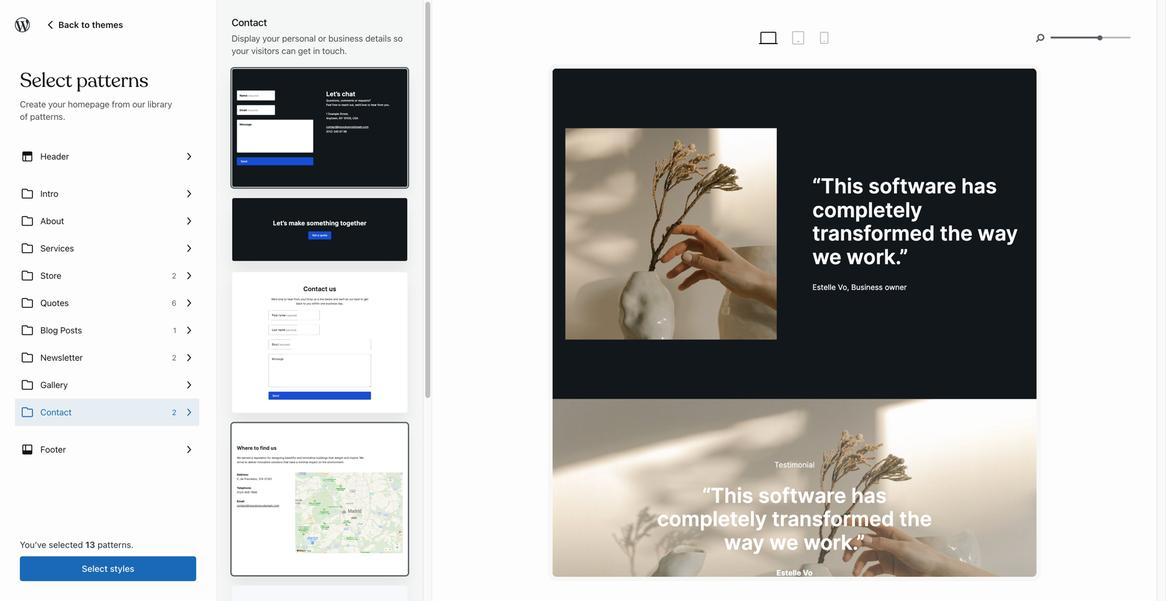 Task type: vqa. For each thing, say whether or not it's contained in the screenshot.
My Profile image
no



Task type: locate. For each thing, give the bounding box(es) containing it.
contact for contact display your personal or business details so your visitors can get in touch.
[[232, 16, 267, 28]]

2 for store
[[172, 271, 176, 280]]

desktop image
[[758, 27, 780, 49]]

contact up display
[[232, 16, 267, 28]]

select inside button
[[82, 564, 108, 574]]

blog posts
[[40, 325, 82, 335]]

2 for newsletter
[[172, 354, 176, 362]]

our
[[132, 99, 145, 109]]

you've
[[20, 540, 46, 550]]

1 vertical spatial patterns.
[[98, 540, 134, 550]]

1 vertical spatial contact
[[40, 407, 72, 417]]

homepage
[[68, 99, 110, 109]]

2 vertical spatial your
[[48, 99, 66, 109]]

1 vertical spatial select
[[82, 564, 108, 574]]

contact info with map image
[[232, 424, 279, 464]]

1 horizontal spatial contact
[[232, 16, 267, 28]]

select down 13
[[82, 564, 108, 574]]

your down display
[[232, 46, 249, 56]]

footer button
[[15, 436, 199, 463]]

contact inside contact display your personal or business details so your visitors can get in touch.
[[232, 16, 267, 28]]

1 horizontal spatial select
[[82, 564, 108, 574]]

patterns. up styles
[[98, 540, 134, 550]]

visitors
[[251, 46, 279, 56]]

3 2 from the top
[[172, 408, 176, 417]]

patterns
[[76, 68, 148, 93]]

or
[[318, 33, 326, 43]]

contact inside contact list item
[[40, 407, 72, 417]]

1 vertical spatial 2
[[172, 354, 176, 362]]

list
[[15, 143, 199, 463]]

of
[[20, 112, 28, 122]]

2 vertical spatial 2
[[172, 408, 176, 417]]

0 vertical spatial select
[[20, 68, 72, 93]]

1 horizontal spatial your
[[232, 46, 249, 56]]

1 vertical spatial contact image
[[232, 586, 279, 601]]

back
[[58, 20, 79, 30]]

0 horizontal spatial your
[[48, 99, 66, 109]]

13
[[85, 540, 95, 550]]

your
[[263, 33, 280, 43], [232, 46, 249, 56], [48, 99, 66, 109]]

contact
[[232, 16, 267, 28], [40, 407, 72, 417]]

about button
[[15, 208, 199, 235]]

block patterns list box
[[232, 68, 408, 601]]

styles
[[110, 564, 134, 574]]

2 for contact
[[172, 408, 176, 417]]

your inside select patterns create your homepage from our library of patterns.
[[48, 99, 66, 109]]

your right create
[[48, 99, 66, 109]]

services
[[40, 243, 74, 253]]

0 vertical spatial patterns.
[[30, 112, 65, 122]]

2 2 from the top
[[172, 354, 176, 362]]

touch.
[[322, 46, 347, 56]]

intro button
[[15, 180, 199, 208]]

0 vertical spatial 2
[[172, 271, 176, 280]]

1 horizontal spatial patterns.
[[98, 540, 134, 550]]

1 contact image from the top
[[232, 272, 279, 310]]

select inside select patterns create your homepage from our library of patterns.
[[20, 68, 72, 93]]

contact down gallery
[[40, 407, 72, 417]]

patterns. down create
[[30, 112, 65, 122]]

0 horizontal spatial contact
[[40, 407, 72, 417]]

select up create
[[20, 68, 72, 93]]

back to themes button
[[45, 17, 123, 32]]

0 vertical spatial your
[[263, 33, 280, 43]]

details
[[365, 33, 391, 43]]

back to themes
[[58, 20, 123, 30]]

2
[[172, 271, 176, 280], [172, 354, 176, 362], [172, 408, 176, 417]]

select for styles
[[82, 564, 108, 574]]

1 2 from the top
[[172, 271, 176, 280]]

0 horizontal spatial patterns.
[[30, 112, 65, 122]]

0 vertical spatial contact image
[[232, 272, 279, 310]]

select
[[20, 68, 72, 93], [82, 564, 108, 574]]

gallery
[[40, 380, 68, 390]]

newsletter
[[40, 353, 83, 363]]

call to action with background image
[[232, 198, 279, 215]]

0 horizontal spatial select
[[20, 68, 72, 93]]

0 vertical spatial contact
[[232, 16, 267, 28]]

intro
[[40, 189, 58, 199]]

so
[[394, 33, 403, 43]]

1 vertical spatial your
[[232, 46, 249, 56]]

2 inside contact list item
[[172, 408, 176, 417]]

your up visitors
[[263, 33, 280, 43]]

contact display your personal or business details so your visitors can get in touch.
[[232, 16, 403, 56]]

patterns.
[[30, 112, 65, 122], [98, 540, 134, 550]]

business
[[329, 33, 363, 43]]

library
[[148, 99, 172, 109]]

2 horizontal spatial your
[[263, 33, 280, 43]]

contact image
[[232, 272, 279, 310], [232, 586, 279, 601]]

about
[[40, 216, 64, 226]]



Task type: describe. For each thing, give the bounding box(es) containing it.
quotes
[[40, 298, 69, 308]]

contact with form on the left image
[[232, 69, 279, 100]]

select for patterns
[[20, 68, 72, 93]]

contact for contact
[[40, 407, 72, 417]]

header
[[40, 151, 69, 162]]

selected
[[49, 540, 83, 550]]

2 contact image from the top
[[232, 586, 279, 601]]

blog
[[40, 325, 58, 335]]

posts
[[60, 325, 82, 335]]

6
[[172, 299, 176, 308]]

tablet image
[[791, 30, 806, 45]]

to
[[81, 20, 90, 30]]

list containing header
[[15, 143, 199, 463]]

store
[[40, 271, 61, 281]]

display
[[232, 33, 260, 43]]

select styles button
[[20, 557, 196, 582]]

can
[[282, 46, 296, 56]]

select styles
[[82, 564, 134, 574]]

get
[[298, 46, 311, 56]]

contact list item
[[15, 399, 199, 426]]

1
[[173, 326, 176, 335]]

select patterns create your homepage from our library of patterns.
[[20, 68, 172, 122]]

from
[[112, 99, 130, 109]]

services button
[[15, 235, 199, 262]]

personal
[[282, 33, 316, 43]]

themes
[[92, 20, 123, 30]]

create
[[20, 99, 46, 109]]

in
[[313, 46, 320, 56]]

footer
[[40, 445, 66, 455]]

you've selected 13 patterns.
[[20, 540, 134, 550]]

header button
[[15, 143, 199, 170]]

phone image
[[817, 30, 832, 45]]

patterns. inside select patterns create your homepage from our library of patterns.
[[30, 112, 65, 122]]

gallery button
[[15, 372, 199, 399]]



